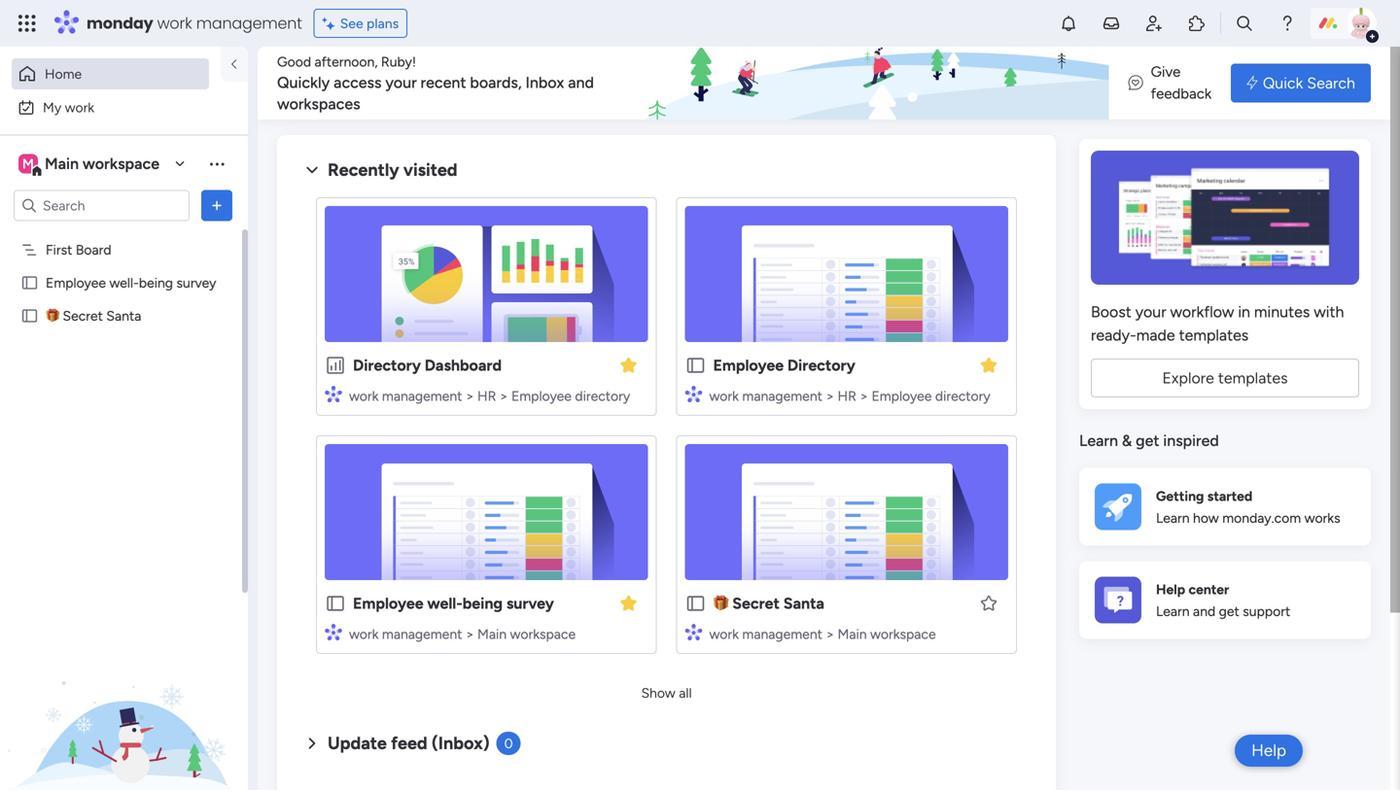 Task type: vqa. For each thing, say whether or not it's contained in the screenshot.
bottom Remove from favorites icon
yes



Task type: describe. For each thing, give the bounding box(es) containing it.
management for 🎁 secret santa
[[743, 626, 823, 643]]

1 horizontal spatial public board image
[[325, 593, 346, 615]]

update feed (inbox)
[[328, 733, 490, 754]]

getting started learn how monday.com works
[[1157, 488, 1341, 527]]

workspace options image
[[207, 154, 227, 173]]

minutes
[[1255, 303, 1311, 322]]

recent
[[421, 73, 466, 92]]

your inside good afternoon, ruby! quickly access your recent boards, inbox and workspaces
[[386, 73, 417, 92]]

plans
[[367, 15, 399, 32]]

> for employee directory
[[826, 388, 835, 405]]

quick
[[1263, 74, 1304, 92]]

feed
[[391, 733, 428, 754]]

management for employee directory
[[743, 388, 823, 405]]

boost
[[1091, 303, 1132, 322]]

workflow
[[1171, 303, 1235, 322]]

directory for directory
[[936, 388, 991, 405]]

home
[[45, 66, 82, 82]]

public dashboard image
[[325, 355, 346, 376]]

0 vertical spatial lottie animation image
[[638, 47, 1184, 121]]

give feedback
[[1151, 63, 1212, 103]]

started
[[1208, 488, 1253, 505]]

1 directory from the left
[[353, 357, 421, 375]]

invite members image
[[1145, 14, 1164, 33]]

quickly
[[277, 73, 330, 92]]

visited
[[404, 160, 458, 180]]

secret inside quick search results list box
[[733, 595, 780, 613]]

2 directory from the left
[[788, 357, 856, 375]]

employee directory
[[714, 357, 856, 375]]

see plans button
[[314, 9, 408, 38]]

work management > hr > employee directory for dashboard
[[349, 388, 631, 405]]

workspace for 🎁 secret santa
[[871, 626, 936, 643]]

main for employee well-being survey
[[478, 626, 507, 643]]

well- for the middle public board image
[[427, 595, 463, 613]]

show all
[[642, 685, 692, 702]]

workspace image
[[18, 153, 38, 175]]

and inside help center learn and get support
[[1194, 604, 1216, 620]]

> for directory dashboard
[[466, 388, 474, 405]]

1 vertical spatial lottie animation image
[[0, 594, 248, 791]]

inspired
[[1164, 432, 1220, 450]]

help center learn and get support
[[1157, 582, 1291, 620]]

work for employee directory
[[710, 388, 739, 405]]

close recently visited image
[[301, 159, 324, 182]]

help button
[[1236, 735, 1304, 768]]

in
[[1239, 303, 1251, 322]]

secret inside list box
[[63, 308, 103, 324]]

0 vertical spatial learn
[[1080, 432, 1119, 450]]

recently
[[328, 160, 399, 180]]

santa for the rightmost public board image
[[784, 595, 825, 613]]

getting started element
[[1080, 468, 1372, 546]]

(inbox)
[[432, 733, 490, 754]]

add to favorites image
[[980, 594, 999, 613]]

help for help
[[1252, 741, 1287, 761]]

survey inside list box
[[177, 275, 216, 291]]

good
[[277, 54, 311, 70]]

explore templates button
[[1091, 359, 1360, 398]]

work management > main workspace for being
[[349, 626, 576, 643]]

quick search button
[[1232, 64, 1372, 103]]

help image
[[1278, 14, 1298, 33]]

templates inside button
[[1219, 369, 1289, 388]]

2 horizontal spatial public board image
[[685, 593, 707, 615]]

learn for help
[[1157, 604, 1190, 620]]

notifications image
[[1059, 14, 1079, 33]]

get inside help center learn and get support
[[1220, 604, 1240, 620]]

> for employee well-being survey
[[466, 626, 474, 643]]

inbox
[[526, 73, 565, 92]]

management for employee well-being survey
[[382, 626, 462, 643]]

work for 🎁 secret santa
[[710, 626, 739, 643]]

monday work management
[[87, 12, 302, 34]]

> for 🎁 secret santa
[[826, 626, 835, 643]]

🎁 inside list box
[[46, 308, 59, 324]]

0
[[505, 736, 513, 752]]

support
[[1243, 604, 1291, 620]]

works
[[1305, 510, 1341, 527]]

employee inside list box
[[46, 275, 106, 291]]

open update feed (inbox) image
[[301, 733, 324, 756]]

and inside good afternoon, ruby! quickly access your recent boards, inbox and workspaces
[[568, 73, 594, 92]]

how
[[1194, 510, 1220, 527]]

public board image inside list box
[[20, 274, 39, 292]]

ready-
[[1091, 326, 1137, 345]]

learn & get inspired
[[1080, 432, 1220, 450]]

my
[[43, 99, 61, 116]]

santa for public board icon inside the list box
[[106, 308, 141, 324]]

recently visited
[[328, 160, 458, 180]]

templates image image
[[1097, 151, 1354, 285]]

apps image
[[1188, 14, 1207, 33]]

all
[[679, 685, 692, 702]]

feedback
[[1151, 85, 1212, 103]]

management for directory dashboard
[[382, 388, 462, 405]]



Task type: locate. For each thing, give the bounding box(es) containing it.
0 horizontal spatial help
[[1157, 582, 1186, 598]]

0 horizontal spatial lottie animation element
[[0, 594, 248, 791]]

2 horizontal spatial workspace
[[871, 626, 936, 643]]

public board image
[[20, 307, 39, 325], [685, 355, 707, 376]]

1 horizontal spatial and
[[1194, 604, 1216, 620]]

1 vertical spatial 🎁 secret santa
[[714, 595, 825, 613]]

hr down employee directory
[[838, 388, 857, 405]]

1 vertical spatial get
[[1220, 604, 1240, 620]]

survey inside quick search results list box
[[507, 595, 554, 613]]

public board image for 🎁 secret santa
[[20, 307, 39, 325]]

1 horizontal spatial your
[[1136, 303, 1167, 322]]

my work
[[43, 99, 94, 116]]

quick search results list box
[[301, 182, 1033, 678]]

workspace selection element
[[18, 152, 162, 178]]

1 vertical spatial lottie animation element
[[0, 594, 248, 791]]

show all button
[[634, 678, 700, 709]]

center
[[1189, 582, 1230, 598]]

0 horizontal spatial well-
[[109, 275, 139, 291]]

1 horizontal spatial 🎁 secret santa
[[714, 595, 825, 613]]

0 vertical spatial santa
[[106, 308, 141, 324]]

0 horizontal spatial get
[[1136, 432, 1160, 450]]

search
[[1308, 74, 1356, 92]]

🎁 inside quick search results list box
[[714, 595, 729, 613]]

being
[[139, 275, 173, 291], [463, 595, 503, 613]]

2 horizontal spatial main
[[838, 626, 867, 643]]

remove from favorites image
[[619, 356, 639, 375], [619, 594, 639, 613]]

directory
[[353, 357, 421, 375], [788, 357, 856, 375]]

well- inside quick search results list box
[[427, 595, 463, 613]]

0 vertical spatial get
[[1136, 432, 1160, 450]]

🎁
[[46, 308, 59, 324], [714, 595, 729, 613]]

0 horizontal spatial survey
[[177, 275, 216, 291]]

0 horizontal spatial directory
[[575, 388, 631, 405]]

0 vertical spatial being
[[139, 275, 173, 291]]

2 directory from the left
[[936, 388, 991, 405]]

directory for dashboard
[[575, 388, 631, 405]]

🎁 secret santa inside list box
[[46, 308, 141, 324]]

1 horizontal spatial 🎁
[[714, 595, 729, 613]]

Search in workspace field
[[41, 195, 162, 217]]

option
[[0, 232, 248, 236]]

employee well-being survey for the middle public board image
[[353, 595, 554, 613]]

0 horizontal spatial work management > hr > employee directory
[[349, 388, 631, 405]]

1 horizontal spatial main
[[478, 626, 507, 643]]

employee well-being survey inside quick search results list box
[[353, 595, 554, 613]]

help
[[1157, 582, 1186, 598], [1252, 741, 1287, 761]]

public board image for employee directory
[[685, 355, 707, 376]]

m
[[22, 156, 34, 172]]

v2 user feedback image
[[1129, 72, 1144, 94]]

main inside workspace selection element
[[45, 155, 79, 173]]

1 vertical spatial well-
[[427, 595, 463, 613]]

1 vertical spatial remove from favorites image
[[619, 594, 639, 613]]

first
[[46, 242, 72, 258]]

templates right the explore
[[1219, 369, 1289, 388]]

santa
[[106, 308, 141, 324], [784, 595, 825, 613]]

0 horizontal spatial 🎁
[[46, 308, 59, 324]]

work for employee well-being survey
[[349, 626, 379, 643]]

boost your workflow in minutes with ready-made templates
[[1091, 303, 1345, 345]]

0 vertical spatial well-
[[109, 275, 139, 291]]

work management > hr > employee directory
[[349, 388, 631, 405], [710, 388, 991, 405]]

0 horizontal spatial santa
[[106, 308, 141, 324]]

1 vertical spatial learn
[[1157, 510, 1190, 527]]

templates down 'workflow'
[[1180, 326, 1249, 345]]

directory
[[575, 388, 631, 405], [936, 388, 991, 405]]

0 horizontal spatial lottie animation image
[[0, 594, 248, 791]]

with
[[1314, 303, 1345, 322]]

ruby anderson image
[[1346, 8, 1377, 39]]

0 horizontal spatial 🎁 secret santa
[[46, 308, 141, 324]]

1 horizontal spatial well-
[[427, 595, 463, 613]]

1 vertical spatial and
[[1194, 604, 1216, 620]]

1 vertical spatial survey
[[507, 595, 554, 613]]

0 horizontal spatial being
[[139, 275, 173, 291]]

well-
[[109, 275, 139, 291], [427, 595, 463, 613]]

1 vertical spatial being
[[463, 595, 503, 613]]

templates
[[1180, 326, 1249, 345], [1219, 369, 1289, 388]]

1 vertical spatial employee well-being survey
[[353, 595, 554, 613]]

access
[[334, 73, 382, 92]]

work management > main workspace for santa
[[710, 626, 936, 643]]

0 horizontal spatial your
[[386, 73, 417, 92]]

survey
[[177, 275, 216, 291], [507, 595, 554, 613]]

work management > hr > employee directory down employee directory
[[710, 388, 991, 405]]

learn left &
[[1080, 432, 1119, 450]]

2 work management > main workspace from the left
[[710, 626, 936, 643]]

0 vertical spatial your
[[386, 73, 417, 92]]

1 vertical spatial templates
[[1219, 369, 1289, 388]]

directory dashboard
[[353, 357, 502, 375]]

0 vertical spatial 🎁 secret santa
[[46, 308, 141, 324]]

0 horizontal spatial public board image
[[20, 307, 39, 325]]

1 horizontal spatial employee well-being survey
[[353, 595, 554, 613]]

learn
[[1080, 432, 1119, 450], [1157, 510, 1190, 527], [1157, 604, 1190, 620]]

0 vertical spatial 🎁
[[46, 308, 59, 324]]

options image
[[207, 196, 227, 215]]

work management > main workspace
[[349, 626, 576, 643], [710, 626, 936, 643]]

work management > hr > employee directory down dashboard
[[349, 388, 631, 405]]

0 vertical spatial secret
[[63, 308, 103, 324]]

remove from favorites image
[[980, 356, 999, 375]]

0 vertical spatial and
[[568, 73, 594, 92]]

help for help center learn and get support
[[1157, 582, 1186, 598]]

employee well-being survey inside list box
[[46, 275, 216, 291]]

1 horizontal spatial directory
[[936, 388, 991, 405]]

list box
[[0, 230, 248, 595]]

get
[[1136, 432, 1160, 450], [1220, 604, 1240, 620]]

1 horizontal spatial directory
[[788, 357, 856, 375]]

workspace
[[83, 155, 160, 173], [510, 626, 576, 643], [871, 626, 936, 643]]

get right &
[[1136, 432, 1160, 450]]

1 work management > main workspace from the left
[[349, 626, 576, 643]]

hr for directory dashboard
[[478, 388, 496, 405]]

lottie animation element
[[638, 47, 1184, 121], [0, 594, 248, 791]]

learn inside help center learn and get support
[[1157, 604, 1190, 620]]

1 horizontal spatial get
[[1220, 604, 1240, 620]]

work
[[157, 12, 192, 34], [65, 99, 94, 116], [349, 388, 379, 405], [710, 388, 739, 405], [349, 626, 379, 643], [710, 626, 739, 643]]

santa inside list box
[[106, 308, 141, 324]]

1 horizontal spatial lottie animation element
[[638, 47, 1184, 121]]

being inside quick search results list box
[[463, 595, 503, 613]]

1 hr from the left
[[478, 388, 496, 405]]

learn down getting
[[1157, 510, 1190, 527]]

employee well-being survey for public board image inside the list box
[[46, 275, 216, 291]]

0 vertical spatial lottie animation element
[[638, 47, 1184, 121]]

1 horizontal spatial public board image
[[685, 355, 707, 376]]

ruby!
[[381, 54, 416, 70]]

give
[[1151, 63, 1181, 81]]

search everything image
[[1235, 14, 1255, 33]]

help inside button
[[1252, 741, 1287, 761]]

1 horizontal spatial lottie animation image
[[638, 47, 1184, 121]]

0 horizontal spatial secret
[[63, 308, 103, 324]]

0 horizontal spatial hr
[[478, 388, 496, 405]]

🎁 secret santa
[[46, 308, 141, 324], [714, 595, 825, 613]]

board
[[76, 242, 111, 258]]

0 vertical spatial employee well-being survey
[[46, 275, 216, 291]]

1 remove from favorites image from the top
[[619, 356, 639, 375]]

remove from favorites image for employee well-being survey
[[619, 594, 639, 613]]

0 vertical spatial remove from favorites image
[[619, 356, 639, 375]]

being inside list box
[[139, 275, 173, 291]]

1 vertical spatial your
[[1136, 303, 1167, 322]]

0 horizontal spatial main
[[45, 155, 79, 173]]

get down center
[[1220, 604, 1240, 620]]

lottie animation image
[[638, 47, 1184, 121], [0, 594, 248, 791]]

1 directory from the left
[[575, 388, 631, 405]]

0 horizontal spatial and
[[568, 73, 594, 92]]

&
[[1122, 432, 1133, 450]]

employee well-being survey
[[46, 275, 216, 291], [353, 595, 554, 613]]

1 vertical spatial public board image
[[685, 355, 707, 376]]

remove from favorites image for directory dashboard
[[619, 356, 639, 375]]

home button
[[12, 58, 209, 89]]

inbox image
[[1102, 14, 1122, 33]]

hr down dashboard
[[478, 388, 496, 405]]

1 horizontal spatial being
[[463, 595, 503, 613]]

santa inside quick search results list box
[[784, 595, 825, 613]]

learn for getting
[[1157, 510, 1190, 527]]

update
[[328, 733, 387, 754]]

2 hr from the left
[[838, 388, 857, 405]]

help center element
[[1080, 562, 1372, 640]]

>
[[466, 388, 474, 405], [500, 388, 508, 405], [826, 388, 835, 405], [860, 388, 869, 405], [466, 626, 474, 643], [826, 626, 835, 643]]

good afternoon, ruby! quickly access your recent boards, inbox and workspaces
[[277, 54, 594, 113]]

1 horizontal spatial work management > hr > employee directory
[[710, 388, 991, 405]]

see plans
[[340, 15, 399, 32]]

0 vertical spatial help
[[1157, 582, 1186, 598]]

0 vertical spatial public board image
[[20, 307, 39, 325]]

0 horizontal spatial public board image
[[20, 274, 39, 292]]

0 horizontal spatial work management > main workspace
[[349, 626, 576, 643]]

your inside boost your workflow in minutes with ready-made templates
[[1136, 303, 1167, 322]]

quick search
[[1263, 74, 1356, 92]]

hr for employee directory
[[838, 388, 857, 405]]

boards,
[[470, 73, 522, 92]]

2 vertical spatial learn
[[1157, 604, 1190, 620]]

monday.com
[[1223, 510, 1302, 527]]

work inside button
[[65, 99, 94, 116]]

workspace for employee well-being survey
[[510, 626, 576, 643]]

2 remove from favorites image from the top
[[619, 594, 639, 613]]

well- for public board image inside the list box
[[109, 275, 139, 291]]

see
[[340, 15, 363, 32]]

1 horizontal spatial secret
[[733, 595, 780, 613]]

1 vertical spatial help
[[1252, 741, 1287, 761]]

and down center
[[1194, 604, 1216, 620]]

hr
[[478, 388, 496, 405], [838, 388, 857, 405]]

made
[[1137, 326, 1176, 345]]

work for directory dashboard
[[349, 388, 379, 405]]

employee
[[46, 275, 106, 291], [714, 357, 784, 375], [512, 388, 572, 405], [872, 388, 932, 405], [353, 595, 424, 613]]

0 vertical spatial survey
[[177, 275, 216, 291]]

your
[[386, 73, 417, 92], [1136, 303, 1167, 322]]

select product image
[[18, 14, 37, 33]]

1 horizontal spatial santa
[[784, 595, 825, 613]]

secret
[[63, 308, 103, 324], [733, 595, 780, 613]]

1 vertical spatial santa
[[784, 595, 825, 613]]

and right inbox
[[568, 73, 594, 92]]

1 work management > hr > employee directory from the left
[[349, 388, 631, 405]]

list box containing first board
[[0, 230, 248, 595]]

monday
[[87, 12, 153, 34]]

0 horizontal spatial workspace
[[83, 155, 160, 173]]

0 horizontal spatial directory
[[353, 357, 421, 375]]

help inside help center learn and get support
[[1157, 582, 1186, 598]]

well- inside list box
[[109, 275, 139, 291]]

explore
[[1163, 369, 1215, 388]]

your up made
[[1136, 303, 1167, 322]]

learn down center
[[1157, 604, 1190, 620]]

1 horizontal spatial help
[[1252, 741, 1287, 761]]

main for 🎁 secret santa
[[838, 626, 867, 643]]

afternoon,
[[315, 54, 378, 70]]

templates inside boost your workflow in minutes with ready-made templates
[[1180, 326, 1249, 345]]

show
[[642, 685, 676, 702]]

dashboard
[[425, 357, 502, 375]]

and
[[568, 73, 594, 92], [1194, 604, 1216, 620]]

1 horizontal spatial survey
[[507, 595, 554, 613]]

workspaces
[[277, 95, 360, 113]]

main
[[45, 155, 79, 173], [478, 626, 507, 643], [838, 626, 867, 643]]

public board image
[[20, 274, 39, 292], [325, 593, 346, 615], [685, 593, 707, 615]]

public board image inside list box
[[20, 307, 39, 325]]

1 vertical spatial 🎁
[[714, 595, 729, 613]]

first board
[[46, 242, 111, 258]]

0 vertical spatial templates
[[1180, 326, 1249, 345]]

1 horizontal spatial hr
[[838, 388, 857, 405]]

your down ruby!
[[386, 73, 417, 92]]

getting
[[1157, 488, 1205, 505]]

1 horizontal spatial workspace
[[510, 626, 576, 643]]

explore templates
[[1163, 369, 1289, 388]]

1 horizontal spatial work management > main workspace
[[710, 626, 936, 643]]

0 horizontal spatial employee well-being survey
[[46, 275, 216, 291]]

v2 bolt switch image
[[1247, 72, 1259, 94]]

learn inside getting started learn how monday.com works
[[1157, 510, 1190, 527]]

management
[[196, 12, 302, 34], [382, 388, 462, 405], [743, 388, 823, 405], [382, 626, 462, 643], [743, 626, 823, 643]]

1 vertical spatial secret
[[733, 595, 780, 613]]

workspace inside workspace selection element
[[83, 155, 160, 173]]

2 work management > hr > employee directory from the left
[[710, 388, 991, 405]]

main workspace
[[45, 155, 160, 173]]

work management > hr > employee directory for directory
[[710, 388, 991, 405]]

🎁 secret santa inside quick search results list box
[[714, 595, 825, 613]]

my work button
[[12, 92, 209, 123]]



